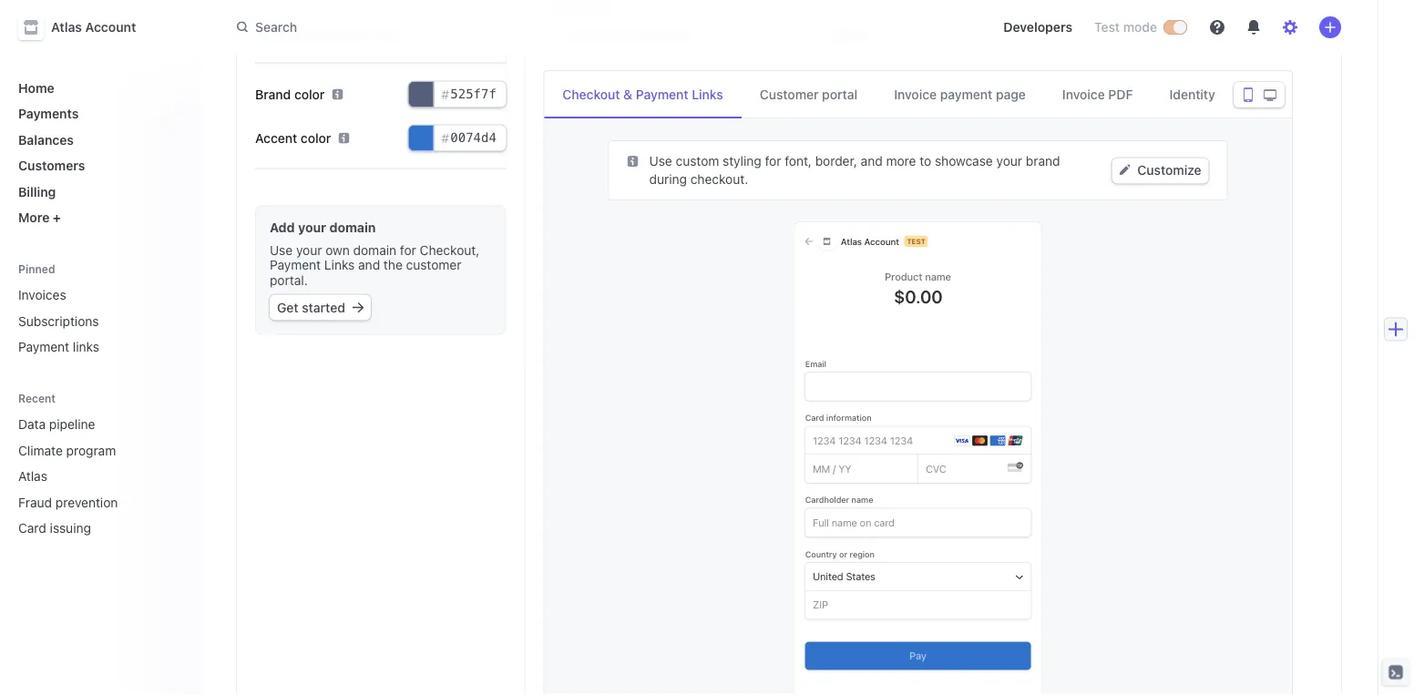 Task type: locate. For each thing, give the bounding box(es) containing it.
use up during
[[650, 154, 673, 169]]

atlas up the fraud
[[18, 469, 47, 484]]

0 vertical spatial use
[[255, 26, 279, 41]]

color right brand
[[294, 87, 325, 102]]

test mode
[[1095, 20, 1158, 35]]

for inside add your domain use your own domain for checkout, payment links and the customer portal.
[[400, 243, 416, 258]]

your right add
[[298, 220, 326, 235]]

1 horizontal spatial for
[[765, 154, 782, 169]]

customer
[[406, 258, 462, 273]]

pdf
[[1109, 87, 1134, 102]]

brand color
[[255, 87, 325, 102]]

add
[[270, 220, 295, 235]]

color for brand color
[[294, 87, 325, 102]]

2 vertical spatial payment
[[18, 340, 69, 355]]

links
[[692, 87, 724, 102], [324, 258, 355, 273]]

checkout,
[[420, 243, 480, 258]]

use logo instead of icon
[[255, 26, 400, 41]]

0 vertical spatial for
[[765, 154, 782, 169]]

domain
[[330, 220, 376, 235], [353, 243, 397, 258]]

atlas inside button
[[51, 20, 82, 35]]

1 vertical spatial and
[[358, 258, 380, 273]]

for left the checkout,
[[400, 243, 416, 258]]

1 vertical spatial domain
[[353, 243, 397, 258]]

2 horizontal spatial payment
[[636, 87, 689, 102]]

customize
[[1138, 162, 1202, 177]]

customer portal
[[760, 87, 858, 102]]

0 vertical spatial payment
[[636, 87, 689, 102]]

fraud
[[18, 495, 52, 510]]

your left own
[[296, 243, 322, 258]]

color right accent
[[301, 130, 331, 145]]

0 horizontal spatial and
[[358, 258, 380, 273]]

1 horizontal spatial atlas
[[51, 20, 82, 35]]

payment inside button
[[636, 87, 689, 102]]

use left logo
[[255, 26, 279, 41]]

0 vertical spatial and
[[861, 154, 883, 169]]

pinned element
[[11, 280, 186, 362]]

None text field
[[409, 82, 506, 107], [409, 125, 506, 151], [409, 82, 506, 107], [409, 125, 506, 151]]

1 vertical spatial use
[[650, 154, 673, 169]]

billing link
[[11, 177, 186, 207]]

invoice left pdf
[[1063, 87, 1106, 102]]

1 horizontal spatial links
[[692, 87, 724, 102]]

payment down the subscriptions
[[18, 340, 69, 355]]

links up "started"
[[324, 258, 355, 273]]

core navigation links element
[[11, 73, 186, 232]]

identity button
[[1152, 71, 1234, 119]]

invoice for invoice pdf
[[1063, 87, 1106, 102]]

customer portal button
[[742, 71, 876, 119]]

payment down add
[[270, 258, 321, 273]]

during
[[650, 172, 687, 187]]

recent
[[18, 392, 56, 405]]

balances link
[[11, 125, 186, 155]]

payment
[[941, 87, 993, 102]]

settings image
[[1284, 20, 1298, 35]]

atlas left account
[[51, 20, 82, 35]]

your left brand
[[997, 154, 1023, 169]]

0 horizontal spatial invoice
[[895, 87, 937, 102]]

identity
[[1170, 87, 1216, 102]]

invoice
[[895, 87, 937, 102], [1063, 87, 1106, 102]]

payment
[[636, 87, 689, 102], [270, 258, 321, 273], [18, 340, 69, 355]]

invoice left payment
[[895, 87, 937, 102]]

0 horizontal spatial links
[[324, 258, 355, 273]]

+
[[53, 210, 61, 225]]

1 vertical spatial atlas
[[18, 469, 47, 484]]

brand
[[255, 87, 291, 102]]

links up custom at the top
[[692, 87, 724, 102]]

1 vertical spatial your
[[298, 220, 326, 235]]

your
[[997, 154, 1023, 169], [298, 220, 326, 235], [296, 243, 322, 258]]

atlas account
[[51, 20, 136, 35]]

0 horizontal spatial for
[[400, 243, 416, 258]]

1 horizontal spatial and
[[861, 154, 883, 169]]

0 vertical spatial atlas
[[51, 20, 82, 35]]

the
[[384, 258, 403, 273]]

links inside add your domain use your own domain for checkout, payment links and the customer portal.
[[324, 258, 355, 273]]

2 vertical spatial use
[[270, 243, 293, 258]]

pipeline
[[49, 417, 95, 432]]

started
[[302, 300, 345, 315]]

fraud prevention
[[18, 495, 118, 510]]

tab list containing checkout & payment links
[[545, 71, 1293, 119]]

atlas for atlas account
[[51, 20, 82, 35]]

atlas inside the 'recent' element
[[18, 469, 47, 484]]

brand
[[1026, 154, 1061, 169]]

use inside the use custom styling for font, border, and more to showcase your brand during checkout.
[[650, 154, 673, 169]]

1 vertical spatial payment
[[270, 258, 321, 273]]

1 horizontal spatial invoice
[[1063, 87, 1106, 102]]

0 vertical spatial color
[[294, 87, 325, 102]]

fraud prevention link
[[11, 488, 160, 517]]

atlas
[[51, 20, 82, 35], [18, 469, 47, 484]]

Search text field
[[226, 11, 740, 44]]

membership
[[632, 30, 696, 43]]

1 invoice from the left
[[895, 87, 937, 102]]

1 vertical spatial color
[[301, 130, 331, 145]]

subscriptions link
[[11, 306, 186, 336]]

your inside the use custom styling for font, border, and more to showcase your brand during checkout.
[[997, 154, 1023, 169]]

prevention
[[55, 495, 118, 510]]

subscriptions
[[18, 314, 99, 329]]

border,
[[816, 154, 858, 169]]

0 horizontal spatial payment
[[18, 340, 69, 355]]

and left the
[[358, 258, 380, 273]]

and
[[861, 154, 883, 169], [358, 258, 380, 273]]

use inside add your domain use your own domain for checkout, payment links and the customer portal.
[[270, 243, 293, 258]]

for left the font,
[[765, 154, 782, 169]]

and inside add your domain use your own domain for checkout, payment links and the customer portal.
[[358, 258, 380, 273]]

and left "more"
[[861, 154, 883, 169]]

search
[[255, 19, 297, 34]]

atlas link
[[11, 462, 160, 491]]

1 vertical spatial for
[[400, 243, 416, 258]]

domain right own
[[353, 243, 397, 258]]

domain up own
[[330, 220, 376, 235]]

payment links
[[18, 340, 99, 355]]

one
[[573, 30, 594, 43]]

payment right & on the top left of the page
[[636, 87, 689, 102]]

recent navigation links element
[[0, 391, 201, 543]]

0 horizontal spatial atlas
[[18, 469, 47, 484]]

get started
[[277, 300, 345, 315]]

links
[[73, 340, 99, 355]]

tab list
[[545, 71, 1293, 119]]

0 vertical spatial your
[[997, 154, 1023, 169]]

color
[[294, 87, 325, 102], [301, 130, 331, 145]]

help image
[[1211, 20, 1225, 35]]

use
[[255, 26, 279, 41], [650, 154, 673, 169], [270, 243, 293, 258]]

1 horizontal spatial payment
[[270, 258, 321, 273]]

more
[[18, 210, 50, 225]]

atlas account button
[[18, 15, 154, 40]]

0 vertical spatial links
[[692, 87, 724, 102]]

use down add
[[270, 243, 293, 258]]

billing
[[18, 184, 56, 199]]

payments link
[[11, 99, 186, 129]]

portal
[[823, 87, 858, 102]]

instead
[[312, 26, 356, 41]]

1 vertical spatial links
[[324, 258, 355, 273]]

recent element
[[0, 410, 201, 543]]

0 vertical spatial domain
[[330, 220, 376, 235]]

2 invoice from the left
[[1063, 87, 1106, 102]]



Task type: describe. For each thing, give the bounding box(es) containing it.
payments
[[18, 106, 79, 121]]

portal.
[[270, 273, 308, 288]]

page
[[996, 87, 1027, 102]]

data pipeline link
[[11, 410, 160, 439]]

custom
[[676, 154, 720, 169]]

checkout & payment links
[[563, 87, 724, 102]]

of
[[359, 26, 371, 41]]

balances
[[18, 132, 74, 147]]

customers
[[18, 158, 85, 173]]

climate
[[18, 443, 63, 458]]

pinned navigation links element
[[11, 262, 186, 362]]

own
[[326, 243, 350, 258]]

customers link
[[11, 151, 186, 181]]

pinned
[[18, 263, 55, 276]]

invoices link
[[11, 280, 186, 310]]

showcase
[[935, 154, 994, 169]]

checkout.
[[691, 172, 749, 187]]

climate program
[[18, 443, 116, 458]]

and inside the use custom styling for font, border, and more to showcase your brand during checkout.
[[861, 154, 883, 169]]

developers link
[[997, 13, 1080, 42]]

notifications image
[[1247, 20, 1262, 35]]

get started link
[[270, 295, 371, 320]]

styling
[[723, 154, 762, 169]]

invoice pdf button
[[1045, 71, 1152, 119]]

payment links link
[[11, 332, 186, 362]]

payment inside add your domain use your own domain for checkout, payment links and the customer portal.
[[270, 258, 321, 273]]

more +
[[18, 210, 61, 225]]

icon
[[375, 26, 400, 41]]

color for accent color
[[301, 130, 331, 145]]

svg image
[[628, 156, 639, 167]]

one year's membership
[[573, 30, 696, 43]]

accent color
[[255, 130, 331, 145]]

checkout
[[563, 87, 620, 102]]

add your domain use your own domain for checkout, payment links and the customer portal.
[[270, 220, 480, 288]]

use custom styling for font, border, and more to showcase your brand during checkout.
[[650, 154, 1061, 187]]

data pipeline
[[18, 417, 95, 432]]

atlas for atlas
[[18, 469, 47, 484]]

developers
[[1004, 20, 1073, 35]]

get
[[277, 300, 299, 315]]

invoice payment page
[[895, 87, 1027, 102]]

home
[[18, 80, 54, 95]]

home link
[[11, 73, 186, 103]]

use for use logo instead of icon
[[255, 26, 279, 41]]

test
[[1095, 20, 1121, 35]]

invoice for invoice payment page
[[895, 87, 937, 102]]

font,
[[785, 154, 812, 169]]

payment inside 'link'
[[18, 340, 69, 355]]

mode
[[1124, 20, 1158, 35]]

&
[[624, 87, 633, 102]]

customer
[[760, 87, 819, 102]]

svg image
[[353, 302, 364, 313]]

issuing
[[50, 521, 91, 536]]

card issuing link
[[11, 514, 160, 543]]

logo
[[282, 26, 308, 41]]

checkout & payment links button
[[545, 71, 742, 119]]

more
[[887, 154, 917, 169]]

card issuing
[[18, 521, 91, 536]]

use for use custom styling for font, border, and more to showcase your brand during checkout.
[[650, 154, 673, 169]]

for inside the use custom styling for font, border, and more to showcase your brand during checkout.
[[765, 154, 782, 169]]

$19.99
[[836, 30, 871, 43]]

to
[[920, 154, 932, 169]]

invoices
[[18, 288, 66, 303]]

links inside button
[[692, 87, 724, 102]]

accent
[[255, 130, 297, 145]]

card
[[18, 521, 46, 536]]

year's
[[597, 30, 629, 43]]

Search search field
[[226, 11, 740, 44]]

customize link
[[1113, 154, 1209, 184]]

invoice payment page button
[[876, 71, 1045, 119]]

invoice pdf
[[1063, 87, 1134, 102]]

climate program link
[[11, 436, 160, 465]]

2 vertical spatial your
[[296, 243, 322, 258]]

program
[[66, 443, 116, 458]]

data
[[18, 417, 46, 432]]



Task type: vqa. For each thing, say whether or not it's contained in the screenshot.
API inside tab list
no



